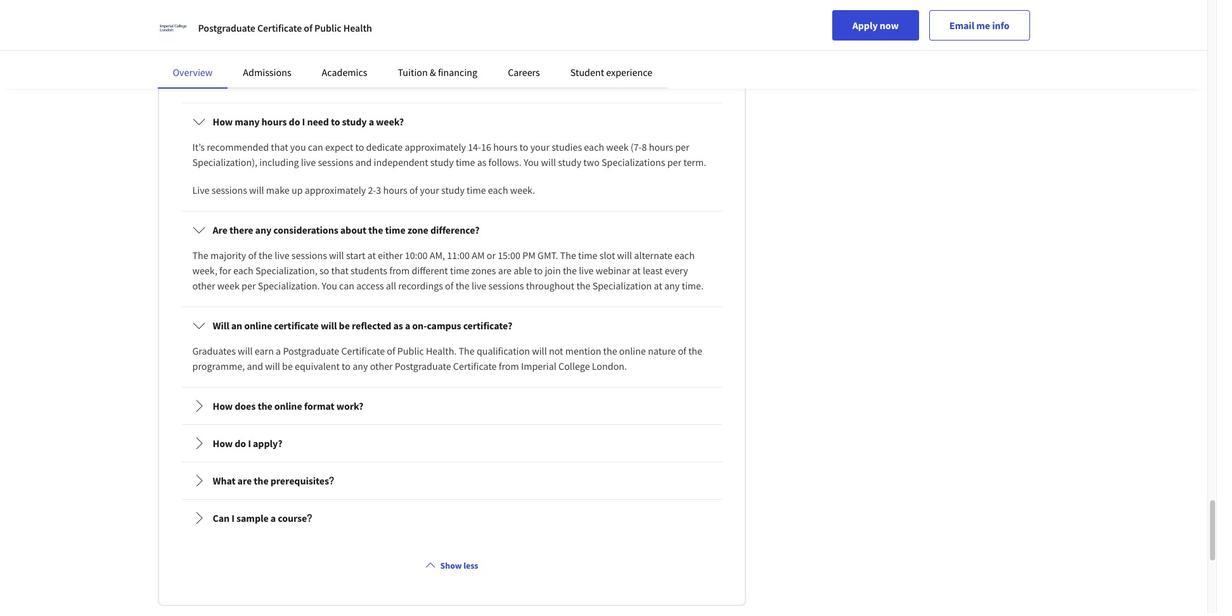 Task type: vqa. For each thing, say whether or not it's contained in the screenshot.
middle BE
yes



Task type: describe. For each thing, give the bounding box(es) containing it.
other inside 'the majority of the live sessions will start at either 10:00 am, 11:00 am or 15:00 pm gmt. the time slot will alternate each week, for each specialization, so that students from different time zones are able to join the live webinar at least every other week per specialization. you can access all recordings of the live sessions throughout the specialization at any time.'
[[193, 280, 215, 292]]

will an online certificate will be reflected as a on-campus certificate?
[[213, 320, 513, 332]]

up
[[292, 184, 303, 197]]

access
[[357, 280, 384, 292]]

3
[[376, 184, 381, 197]]

are there any considerations about the time zone difference? button
[[182, 213, 721, 248]]

live inside it's recommended that you can expect to dedicate approximately 14-16 hours to your studies each week (7-8 hours per specialization), including live sessions and independent study time as follows. you will study two specializations per term.
[[301, 156, 316, 169]]

need
[[307, 115, 329, 128]]

degree
[[520, 76, 549, 88]]

it's
[[193, 141, 205, 154]]

admissions
[[243, 66, 292, 79]]

live left webinar
[[579, 265, 594, 277]]

academics link
[[322, 66, 368, 79]]

and up summative in the top left of the page
[[307, 60, 323, 73]]

will up imperial
[[532, 345, 547, 358]]

each left week.
[[488, 184, 508, 197]]

the down progress
[[619, 17, 633, 30]]

independent
[[374, 156, 429, 169]]

imperial college london logo image
[[158, 13, 188, 43]]

hours right 8
[[649, 141, 674, 154]]

so
[[320, 265, 329, 277]]

2-
[[368, 184, 376, 197]]

time inside it's recommended that you can expect to dedicate approximately 14-16 hours to your studies each week (7-8 hours per specialization), including live sessions and independent study time as follows. you will study two specializations per term.
[[456, 156, 475, 169]]

live up specialization,
[[275, 249, 290, 262]]

recordings
[[398, 280, 443, 292]]

will
[[213, 320, 229, 332]]

will right these
[[490, 2, 505, 15]]

includes
[[538, 60, 574, 73]]

how does the online format work?
[[213, 400, 364, 413]]

to up follows.
[[520, 141, 529, 154]]

any inside your formative assessments will be shown in a separate section. these will not count toward your progress on any part of the programme, but serve as a formative benchmark for your performance. passing these portions of the class indicate the minimum passing threshold for the course—although, individuals may have acquired more mastery.
[[655, 2, 671, 15]]

there
[[230, 224, 253, 237]]

review
[[277, 60, 305, 73]]

1 vertical spatial per
[[668, 156, 682, 169]]

of down progress
[[608, 17, 616, 30]]

the right indicate
[[693, 17, 707, 30]]

0 horizontal spatial public
[[315, 22, 342, 34]]

0 horizontal spatial at
[[368, 249, 376, 262]]

info
[[993, 19, 1010, 32]]

to right "expect"
[[356, 141, 364, 154]]

sessions up so at the left top
[[292, 249, 327, 262]]

any inside are there any considerations about the time zone difference? dropdown button
[[255, 224, 272, 237]]

assessments inside your formative assessments will be shown in a separate section. these will not count toward your progress on any part of the programme, but serve as a formative benchmark for your performance. passing these portions of the class indicate the minimum passing threshold for the course—although, individuals may have acquired more mastery.
[[256, 2, 310, 15]]

expected
[[226, 60, 264, 73]]

progress
[[604, 2, 640, 15]]

1 horizontal spatial online
[[274, 400, 302, 413]]

2 vertical spatial at
[[654, 280, 663, 292]]

the right nature
[[689, 345, 703, 358]]

week inside 'the majority of the live sessions will start at either 10:00 am, 11:00 am or 15:00 pm gmt. the time slot will alternate each week, for each specialization, so that students from different time zones are able to join the live webinar at least every other week per specialization. you can access all recordings of the live sessions throughout the specialization at any time.'
[[217, 280, 240, 292]]

your down section.
[[430, 17, 450, 30]]

how for how does the online format work?
[[213, 400, 233, 413]]

any inside 'the majority of the live sessions will start at either 10:00 am, 11:00 am or 15:00 pm gmt. the time slot will alternate each week, for each specialization, so that students from different time zones are able to join the live webinar at least every other week per specialization. you can access all recordings of the live sessions throughout the specialization at any time.'
[[665, 280, 680, 292]]

the left health
[[327, 32, 341, 45]]

1 horizontal spatial do
[[289, 115, 300, 128]]

the right about
[[369, 224, 383, 237]]

required
[[413, 76, 449, 88]]

1 horizontal spatial i
[[248, 438, 251, 450]]

you are expected to review and undertake all additional programme content. this includes joining live events or webinars and completing all summative assessments that are required to complete the degree programme. ‎
[[193, 60, 704, 88]]

will left shown
[[312, 2, 327, 15]]

but
[[263, 17, 278, 30]]

mastery.
[[577, 32, 614, 45]]

1 vertical spatial postgraduate
[[283, 345, 339, 358]]

each down majority
[[233, 265, 254, 277]]

acquired
[[514, 32, 551, 45]]

indicate
[[657, 17, 691, 30]]

will left start
[[329, 249, 344, 262]]

8
[[642, 141, 647, 154]]

your up portions
[[582, 2, 602, 15]]

sessions down able
[[489, 280, 524, 292]]

you inside it's recommended that you can expect to dedicate approximately 14-16 hours to your studies each week (7-8 hours per specialization), including live sessions and independent study time as follows. you will study two specializations per term.
[[524, 156, 539, 169]]

programme.
[[551, 76, 604, 88]]

sessions down specialization),
[[212, 184, 247, 197]]

on-
[[412, 320, 427, 332]]

to inside dropdown button
[[331, 115, 340, 128]]

a right serve
[[316, 17, 321, 30]]

study down it's recommended that you can expect to dedicate approximately 14-16 hours to your studies each week (7-8 hours per specialization), including live sessions and independent study time as follows. you will study two specializations per term.
[[441, 184, 465, 197]]

1 vertical spatial for
[[313, 32, 325, 45]]

the up london.
[[604, 345, 618, 358]]

specialization
[[593, 280, 652, 292]]

0 vertical spatial per
[[676, 141, 690, 154]]

that inside 'the majority of the live sessions will start at either 10:00 am, 11:00 am or 15:00 pm gmt. the time slot will alternate each week, for each specialization, so that students from different time zones are able to join the live webinar at least every other week per specialization. you can access all recordings of the live sessions throughout the specialization at any time.'
[[331, 265, 349, 277]]

as inside your formative assessments will be shown in a separate section. these will not count toward your progress on any part of the programme, but serve as a formative benchmark for your performance. passing these portions of the class indicate the minimum passing threshold for the course—although, individuals may have acquired more mastery.
[[304, 17, 314, 30]]

a inside will an online certificate will be reflected as a on-campus certificate? dropdown button
[[405, 320, 411, 332]]

join
[[545, 265, 561, 277]]

gmt.
[[538, 249, 558, 262]]

how do i apply?
[[213, 438, 283, 450]]

not for college
[[549, 345, 564, 358]]

how for how do i apply?
[[213, 438, 233, 450]]

less
[[464, 561, 479, 572]]

the down your
[[193, 17, 206, 30]]

show less
[[441, 561, 479, 572]]

i inside dropdown button
[[232, 513, 235, 525]]

the down 11:00
[[456, 280, 470, 292]]

apply
[[853, 19, 878, 32]]

week inside it's recommended that you can expect to dedicate approximately 14-16 hours to your studies each week (7-8 hours per specialization), including live sessions and independent study time as follows. you will study two specializations per term.
[[607, 141, 629, 154]]

equivalent
[[295, 360, 340, 373]]

approximately inside it's recommended that you can expect to dedicate approximately 14-16 hours to your studies each week (7-8 hours per specialization), including live sessions and independent study time as follows. you will study two specializations per term.
[[405, 141, 466, 154]]

format
[[304, 400, 335, 413]]

reflected
[[352, 320, 392, 332]]

study right independent
[[431, 156, 454, 169]]

how for how many hours do i need to study a week?
[[213, 115, 233, 128]]

that inside you are expected to review and undertake all additional programme content. this includes joining live events or webinars and completing all summative assessments that are required to complete the degree programme. ‎
[[378, 76, 396, 88]]

it's recommended that you can expect to dedicate approximately 14-16 hours to your studies each week (7-8 hours per specialization), including live sessions and independent study time as follows. you will study two specializations per term.
[[193, 141, 707, 169]]

webinar
[[596, 265, 631, 277]]

what are the prerequisites？ button
[[182, 464, 721, 499]]

programme
[[429, 60, 479, 73]]

will inside it's recommended that you can expect to dedicate approximately 14-16 hours to your studies each week (7-8 hours per specialization), including live sessions and independent study time as follows. you will study two specializations per term.
[[541, 156, 556, 169]]

graduates
[[193, 345, 236, 358]]

a right in
[[382, 2, 387, 15]]

show less button
[[420, 555, 484, 578]]

and inside the graduates will earn a postgraduate certificate of public health. the qualification will not mention the online nature of the programme, and will be equivalent to any other postgraduate certificate from imperial college london.
[[247, 360, 263, 373]]

class
[[635, 17, 655, 30]]

difference?
[[431, 224, 480, 237]]

0 vertical spatial i
[[302, 115, 305, 128]]

will left earn
[[238, 345, 253, 358]]

as inside it's recommended that you can expect to dedicate approximately 14-16 hours to your studies each week (7-8 hours per specialization), including live sessions and independent study time as follows. you will study two specializations per term.
[[477, 156, 487, 169]]

(7-
[[631, 141, 642, 154]]

‎
[[606, 76, 606, 88]]

the right throughout
[[577, 280, 591, 292]]

1 vertical spatial do
[[235, 438, 246, 450]]

tuition & financing link
[[398, 66, 478, 79]]

the majority of the live sessions will start at either 10:00 am, 11:00 am or 15:00 pm gmt. the time slot will alternate each week, for each specialization, so that students from different time zones are able to join the live webinar at least every other week per specialization. you can access all recordings of the live sessions throughout the specialization at any time.
[[193, 249, 704, 292]]

that inside it's recommended that you can expect to dedicate approximately 14-16 hours to your studies each week (7-8 hours per specialization), including live sessions and independent study time as follows. you will study two specializations per term.
[[271, 141, 288, 154]]

are inside 'the majority of the live sessions will start at either 10:00 am, 11:00 am or 15:00 pm gmt. the time slot will alternate each week, for each specialization, so that students from different time zones are able to join the live webinar at least every other week per specialization. you can access all recordings of the live sessions throughout the specialization at any time.'
[[498, 265, 512, 277]]

of right serve
[[304, 22, 313, 34]]

1 horizontal spatial certificate
[[341, 345, 385, 358]]

graduates will earn a postgraduate certificate of public health. the qualification will not mention the online nature of the programme, and will be equivalent to any other postgraduate certificate from imperial college london.
[[193, 345, 703, 373]]

how does the online format work? button
[[182, 389, 721, 424]]

either
[[378, 249, 403, 262]]

15:00
[[498, 249, 521, 262]]

able
[[514, 265, 532, 277]]

section.
[[428, 2, 461, 15]]

start
[[346, 249, 366, 262]]

hours inside dropdown button
[[262, 115, 287, 128]]

does
[[235, 400, 256, 413]]

shown
[[342, 2, 370, 15]]

the right "what"
[[254, 475, 269, 488]]

what are the prerequisites？
[[213, 475, 339, 488]]

how many hours do i need to study a week?
[[213, 115, 404, 128]]

will right slot
[[617, 249, 632, 262]]

hours right 3
[[383, 184, 408, 197]]

me
[[977, 19, 991, 32]]

count
[[524, 2, 548, 15]]

students
[[351, 265, 388, 277]]

can i sample a course？ button
[[182, 501, 721, 537]]

zone
[[408, 224, 429, 237]]

slot
[[600, 249, 615, 262]]

0 vertical spatial formative
[[213, 2, 254, 15]]

considerations
[[274, 224, 339, 237]]

dedicate
[[366, 141, 403, 154]]

of right 'part'
[[692, 2, 701, 15]]

zones
[[472, 265, 496, 277]]

specialization.
[[258, 280, 320, 292]]

1 horizontal spatial at
[[633, 265, 641, 277]]

recommended
[[207, 141, 269, 154]]

of down independent
[[410, 184, 418, 197]]

other inside the graduates will earn a postgraduate certificate of public health. the qualification will not mention the online nature of the programme, and will be equivalent to any other postgraduate certificate from imperial college london.
[[370, 360, 393, 373]]

term.
[[684, 156, 707, 169]]

you inside you are expected to review and undertake all additional programme content. this includes joining live events or webinars and completing all summative assessments that are required to complete the degree programme. ‎
[[193, 60, 208, 73]]

tuition & financing
[[398, 66, 478, 79]]

specialization,
[[256, 265, 318, 277]]



Task type: locate. For each thing, give the bounding box(es) containing it.
at up students on the top of the page
[[368, 249, 376, 262]]

you down so at the left top
[[322, 280, 337, 292]]

be left equivalent
[[282, 360, 293, 373]]

any right on
[[655, 2, 671, 15]]

do left apply?
[[235, 438, 246, 450]]

1 vertical spatial all
[[261, 76, 271, 88]]

live
[[193, 184, 210, 197]]

2 horizontal spatial you
[[524, 156, 539, 169]]

how up "what"
[[213, 438, 233, 450]]

imperial
[[521, 360, 557, 373]]

week.
[[510, 184, 535, 197]]

1 vertical spatial can
[[339, 280, 355, 292]]

or inside you are expected to review and undertake all additional programme content. this includes joining live events or webinars and completing all summative assessments that are required to complete the degree programme. ‎
[[654, 60, 663, 73]]

apply now button
[[833, 10, 920, 41]]

am
[[472, 249, 485, 262]]

for inside 'the majority of the live sessions will start at either 10:00 am, 11:00 am or 15:00 pm gmt. the time slot will alternate each week, for each specialization, so that students from different time zones are able to join the live webinar at least every other week per specialization. you can access all recordings of the live sessions throughout the specialization at any time.'
[[220, 265, 231, 277]]

will inside dropdown button
[[321, 320, 337, 332]]

show
[[441, 561, 462, 572]]

not inside your formative assessments will be shown in a separate section. these will not count toward your progress on any part of the programme, but serve as a formative benchmark for your performance. passing these portions of the class indicate the minimum passing threshold for the course—although, individuals may have acquired more mastery.
[[507, 2, 522, 15]]

all inside 'the majority of the live sessions will start at either 10:00 am, 11:00 am or 15:00 pm gmt. the time slot will alternate each week, for each specialization, so that students from different time zones are able to join the live webinar at least every other week per specialization. you can access all recordings of the live sessions throughout the specialization at any time.'
[[386, 280, 396, 292]]

to down programme
[[451, 76, 460, 88]]

will down earn
[[265, 360, 280, 373]]

or right am
[[487, 249, 496, 262]]

financing
[[438, 66, 478, 79]]

you
[[193, 60, 208, 73], [524, 156, 539, 169], [322, 280, 337, 292]]

0 vertical spatial week
[[607, 141, 629, 154]]

1 vertical spatial formative
[[323, 17, 364, 30]]

certificate
[[274, 320, 319, 332]]

for right threshold
[[313, 32, 325, 45]]

events
[[624, 60, 652, 73]]

be inside dropdown button
[[339, 320, 350, 332]]

time inside dropdown button
[[385, 224, 406, 237]]

1 vertical spatial how
[[213, 400, 233, 413]]

1 vertical spatial or
[[487, 249, 496, 262]]

a inside how many hours do i need to study a week? dropdown button
[[369, 115, 374, 128]]

completing
[[211, 76, 259, 88]]

1 horizontal spatial week
[[607, 141, 629, 154]]

the inside the graduates will earn a postgraduate certificate of public health. the qualification will not mention the online nature of the programme, and will be equivalent to any other postgraduate certificate from imperial college london.
[[459, 345, 475, 358]]

0 vertical spatial you
[[193, 60, 208, 73]]

you right follows.
[[524, 156, 539, 169]]

time.
[[682, 280, 704, 292]]

and down dedicate
[[356, 156, 372, 169]]

work?
[[337, 400, 364, 413]]

not inside the graduates will earn a postgraduate certificate of public health. the qualification will not mention the online nature of the programme, and will be equivalent to any other postgraduate certificate from imperial college london.
[[549, 345, 564, 358]]

study inside dropdown button
[[342, 115, 367, 128]]

0 vertical spatial assessments
[[256, 2, 310, 15]]

0 vertical spatial at
[[368, 249, 376, 262]]

hours up follows.
[[494, 141, 518, 154]]

1 horizontal spatial not
[[549, 345, 564, 358]]

online inside the graduates will earn a postgraduate certificate of public health. the qualification will not mention the online nature of the programme, and will be equivalent to any other postgraduate certificate from imperial college london.
[[620, 345, 646, 358]]

2 vertical spatial postgraduate
[[395, 360, 451, 373]]

other down reflected
[[370, 360, 393, 373]]

programme, inside your formative assessments will be shown in a separate section. these will not count toward your progress on any part of the programme, but serve as a formative benchmark for your performance. passing these portions of the class indicate the minimum passing threshold for the course—although, individuals may have acquired more mastery.
[[209, 17, 261, 30]]

mention
[[566, 345, 602, 358]]

each inside it's recommended that you can expect to dedicate approximately 14-16 hours to your studies each week (7-8 hours per specialization), including live sessions and independent study time as follows. you will study two specializations per term.
[[584, 141, 605, 154]]

now
[[880, 19, 899, 32]]

16
[[481, 141, 492, 154]]

1 how from the top
[[213, 115, 233, 128]]

health.
[[426, 345, 457, 358]]

to inside the graduates will earn a postgraduate certificate of public health. the qualification will not mention the online nature of the programme, and will be equivalent to any other postgraduate certificate from imperial college london.
[[342, 360, 351, 373]]

2 how from the top
[[213, 400, 233, 413]]

health
[[344, 22, 372, 34]]

overview link
[[173, 66, 213, 79]]

for down "separate"
[[416, 17, 428, 30]]

2 horizontal spatial all
[[386, 280, 396, 292]]

are
[[213, 224, 228, 237]]

the down the "content."
[[504, 76, 518, 88]]

will left make at the top left
[[249, 184, 264, 197]]

1 vertical spatial be
[[339, 320, 350, 332]]

passing
[[511, 17, 543, 30]]

not
[[507, 2, 522, 15], [549, 345, 564, 358]]

of down different
[[445, 280, 454, 292]]

1 horizontal spatial approximately
[[405, 141, 466, 154]]

2 horizontal spatial for
[[416, 17, 428, 30]]

toward
[[550, 2, 580, 15]]

your inside it's recommended that you can expect to dedicate approximately 14-16 hours to your studies each week (7-8 hours per specialization), including live sessions and independent study time as follows. you will study two specializations per term.
[[531, 141, 550, 154]]

the inside you are expected to review and undertake all additional programme content. this includes joining live events or webinars and completing all summative assessments that are required to complete the degree programme. ‎
[[504, 76, 518, 88]]

week left (7-
[[607, 141, 629, 154]]

a left on-
[[405, 320, 411, 332]]

your left the studies
[[531, 141, 550, 154]]

0 horizontal spatial you
[[193, 60, 208, 73]]

of right majority
[[248, 249, 257, 262]]

1 horizontal spatial assessments
[[323, 76, 376, 88]]

expect
[[325, 141, 353, 154]]

1 vertical spatial certificate
[[341, 345, 385, 358]]

all
[[371, 60, 381, 73], [261, 76, 271, 88], [386, 280, 396, 292]]

or right events
[[654, 60, 663, 73]]

any
[[655, 2, 671, 15], [255, 224, 272, 237], [665, 280, 680, 292], [353, 360, 368, 373]]

other down week,
[[193, 280, 215, 292]]

public inside the graduates will earn a postgraduate certificate of public health. the qualification will not mention the online nature of the programme, and will be equivalent to any other postgraduate certificate from imperial college london.
[[398, 345, 424, 358]]

1 horizontal spatial from
[[499, 360, 519, 373]]

a left "week?"
[[369, 115, 374, 128]]

2 vertical spatial how
[[213, 438, 233, 450]]

0 vertical spatial that
[[378, 76, 396, 88]]

separate
[[389, 2, 426, 15]]

nature
[[648, 345, 676, 358]]

1 vertical spatial programme,
[[193, 360, 245, 373]]

online right an
[[244, 320, 272, 332]]

0 horizontal spatial for
[[220, 265, 231, 277]]

&
[[430, 66, 436, 79]]

student
[[571, 66, 605, 79]]

a inside 'can i sample a course？' dropdown button
[[271, 513, 276, 525]]

of down reflected
[[387, 345, 396, 358]]

a right sample
[[271, 513, 276, 525]]

0 horizontal spatial online
[[244, 320, 272, 332]]

1 vertical spatial online
[[620, 345, 646, 358]]

11:00
[[447, 249, 470, 262]]

from inside 'the majority of the live sessions will start at either 10:00 am, 11:00 am or 15:00 pm gmt. the time slot will alternate each week, for each specialization, so that students from different time zones are able to join the live webinar at least every other week per specialization. you can access all recordings of the live sessions throughout the specialization at any time.'
[[390, 265, 410, 277]]

online left 'format'
[[274, 400, 302, 413]]

each
[[584, 141, 605, 154], [488, 184, 508, 197], [675, 249, 695, 262], [233, 265, 254, 277]]

assessments up serve
[[256, 2, 310, 15]]

2 vertical spatial certificate
[[453, 360, 497, 373]]

programme, inside the graduates will earn a postgraduate certificate of public health. the qualification will not mention the online nature of the programme, and will be equivalent to any other postgraduate certificate from imperial college london.
[[193, 360, 245, 373]]

can right you
[[308, 141, 323, 154]]

0 vertical spatial certificate
[[257, 22, 302, 34]]

specialization),
[[193, 156, 258, 169]]

i right 'can'
[[232, 513, 235, 525]]

london.
[[592, 360, 627, 373]]

these
[[545, 17, 568, 30]]

can
[[308, 141, 323, 154], [339, 280, 355, 292]]

0 vertical spatial be
[[329, 2, 340, 15]]

college
[[559, 360, 590, 373]]

the right health.
[[459, 345, 475, 358]]

2 vertical spatial i
[[232, 513, 235, 525]]

from inside the graduates will earn a postgraduate certificate of public health. the qualification will not mention the online nature of the programme, and will be equivalent to any other postgraduate certificate from imperial college london.
[[499, 360, 519, 373]]

programme,
[[209, 17, 261, 30], [193, 360, 245, 373]]

live down zones
[[472, 280, 487, 292]]

the inside dropdown button
[[258, 400, 273, 413]]

may
[[471, 32, 489, 45]]

public left health
[[315, 22, 342, 34]]

the up week,
[[193, 249, 208, 262]]

1 vertical spatial other
[[370, 360, 393, 373]]

do
[[289, 115, 300, 128], [235, 438, 246, 450]]

study up "expect"
[[342, 115, 367, 128]]

the up specialization,
[[259, 249, 273, 262]]

0 vertical spatial how
[[213, 115, 233, 128]]

1 vertical spatial that
[[271, 141, 288, 154]]

0 horizontal spatial postgraduate
[[198, 22, 256, 34]]

minimum
[[193, 32, 234, 45]]

about
[[340, 224, 367, 237]]

you inside 'the majority of the live sessions will start at either 10:00 am, 11:00 am or 15:00 pm gmt. the time slot will alternate each week, for each specialization, so that students from different time zones are able to join the live webinar at least every other week per specialization. you can access all recordings of the live sessions throughout the specialization at any time.'
[[322, 280, 337, 292]]

1 vertical spatial week
[[217, 280, 240, 292]]

2 vertical spatial you
[[322, 280, 337, 292]]

0 horizontal spatial other
[[193, 280, 215, 292]]

sample
[[237, 513, 269, 525]]

0 vertical spatial do
[[289, 115, 300, 128]]

1 vertical spatial from
[[499, 360, 519, 373]]

certificate
[[257, 22, 302, 34], [341, 345, 385, 358], [453, 360, 497, 373]]

how left many
[[213, 115, 233, 128]]

email me info
[[950, 19, 1010, 32]]

2 horizontal spatial online
[[620, 345, 646, 358]]

0 horizontal spatial approximately
[[305, 184, 366, 197]]

how left does
[[213, 400, 233, 413]]

0 vertical spatial online
[[244, 320, 272, 332]]

or
[[654, 60, 663, 73], [487, 249, 496, 262]]

as down 16
[[477, 156, 487, 169]]

not up passing at the top of the page
[[507, 2, 522, 15]]

apply now
[[853, 19, 899, 32]]

your down independent
[[420, 184, 439, 197]]

are
[[210, 60, 224, 73], [398, 76, 411, 88], [498, 265, 512, 277], [238, 475, 252, 488]]

be
[[329, 2, 340, 15], [339, 320, 350, 332], [282, 360, 293, 373]]

postgraduate down your
[[198, 22, 256, 34]]

these
[[463, 2, 488, 15]]

and left completing
[[193, 76, 209, 88]]

0 vertical spatial for
[[416, 17, 428, 30]]

benchmark
[[366, 17, 414, 30]]

2 horizontal spatial that
[[378, 76, 396, 88]]

course—although,
[[343, 32, 420, 45]]

least
[[643, 265, 663, 277]]

performance.
[[452, 17, 509, 30]]

passing
[[236, 32, 268, 45]]

1 horizontal spatial the
[[459, 345, 475, 358]]

2 horizontal spatial the
[[560, 249, 576, 262]]

2 vertical spatial as
[[394, 320, 403, 332]]

how do i apply? button
[[182, 426, 721, 462]]

0 vertical spatial or
[[654, 60, 663, 73]]

you down minimum
[[193, 60, 208, 73]]

10:00
[[405, 249, 428, 262]]

be inside your formative assessments will be shown in a separate section. these will not count toward your progress on any part of the programme, but serve as a formative benchmark for your performance. passing these portions of the class indicate the minimum passing threshold for the course—although, individuals may have acquired more mastery.
[[329, 2, 340, 15]]

live inside you are expected to review and undertake all additional programme content. this includes joining live events or webinars and completing all summative assessments that are required to complete the degree programme. ‎
[[607, 60, 622, 73]]

14-
[[468, 141, 481, 154]]

0 vertical spatial programme,
[[209, 17, 261, 30]]

per down majority
[[242, 280, 256, 292]]

from
[[390, 265, 410, 277], [499, 360, 519, 373]]

1 horizontal spatial other
[[370, 360, 393, 373]]

2 horizontal spatial at
[[654, 280, 663, 292]]

2 vertical spatial that
[[331, 265, 349, 277]]

0 horizontal spatial do
[[235, 438, 246, 450]]

a inside the graduates will earn a postgraduate certificate of public health. the qualification will not mention the online nature of the programme, and will be equivalent to any other postgraduate certificate from imperial college london.
[[276, 345, 281, 358]]

approximately down how many hours do i need to study a week? dropdown button
[[405, 141, 466, 154]]

serve
[[280, 17, 302, 30]]

are inside dropdown button
[[238, 475, 252, 488]]

am,
[[430, 249, 445, 262]]

0 vertical spatial can
[[308, 141, 323, 154]]

be inside the graduates will earn a postgraduate certificate of public health. the qualification will not mention the online nature of the programme, and will be equivalent to any other postgraduate certificate from imperial college london.
[[282, 360, 293, 373]]

2 vertical spatial for
[[220, 265, 231, 277]]

1 horizontal spatial postgraduate
[[283, 345, 339, 358]]

0 horizontal spatial can
[[308, 141, 323, 154]]

i left "need"
[[302, 115, 305, 128]]

additional
[[383, 60, 427, 73]]

many
[[235, 115, 260, 128]]

as inside dropdown button
[[394, 320, 403, 332]]

3 how from the top
[[213, 438, 233, 450]]

postgraduate down health.
[[395, 360, 451, 373]]

1 horizontal spatial all
[[371, 60, 381, 73]]

that down additional
[[378, 76, 396, 88]]

assessments inside you are expected to review and undertake all additional programme content. this includes joining live events or webinars and completing all summative assessments that are required to complete the degree programme. ‎
[[323, 76, 376, 88]]

0 horizontal spatial assessments
[[256, 2, 310, 15]]

and
[[307, 60, 323, 73], [193, 76, 209, 88], [356, 156, 372, 169], [247, 360, 263, 373]]

week
[[607, 141, 629, 154], [217, 280, 240, 292]]

how inside dropdown button
[[213, 400, 233, 413]]

at
[[368, 249, 376, 262], [633, 265, 641, 277], [654, 280, 663, 292]]

all down course—although,
[[371, 60, 381, 73]]

2 vertical spatial online
[[274, 400, 302, 413]]

apply?
[[253, 438, 283, 450]]

programme, down graduates
[[193, 360, 245, 373]]

any inside the graduates will earn a postgraduate certificate of public health. the qualification will not mention the online nature of the programme, and will be equivalent to any other postgraduate certificate from imperial college london.
[[353, 360, 368, 373]]

can inside it's recommended that you can expect to dedicate approximately 14-16 hours to your studies each week (7-8 hours per specialization), including live sessions and independent study time as follows. you will study two specializations per term.
[[308, 141, 323, 154]]

all down expected
[[261, 76, 271, 88]]

week?
[[376, 115, 404, 128]]

will an online certificate will be reflected as a on-campus certificate? button
[[182, 308, 721, 344]]

to left 'join' at the left top of page
[[534, 265, 543, 277]]

to left review on the top left
[[266, 60, 275, 73]]

joining
[[576, 60, 605, 73]]

as left on-
[[394, 320, 403, 332]]

that right so at the left top
[[331, 265, 349, 277]]

1 horizontal spatial for
[[313, 32, 325, 45]]

1 vertical spatial you
[[524, 156, 539, 169]]

not for performance.
[[507, 2, 522, 15]]

sessions inside it's recommended that you can expect to dedicate approximately 14-16 hours to your studies each week (7-8 hours per specialization), including live sessions and independent study time as follows. you will study two specializations per term.
[[318, 156, 354, 169]]

0 horizontal spatial i
[[232, 513, 235, 525]]

specializations
[[602, 156, 666, 169]]

to inside 'the majority of the live sessions will start at either 10:00 am, 11:00 am or 15:00 pm gmt. the time slot will alternate each week, for each specialization, so that students from different time zones are able to join the live webinar at least every other week per specialization. you can access all recordings of the live sessions throughout the specialization at any time.'
[[534, 265, 543, 277]]

majority
[[211, 249, 246, 262]]

each up every
[[675, 249, 695, 262]]

0 vertical spatial all
[[371, 60, 381, 73]]

0 vertical spatial from
[[390, 265, 410, 277]]

1 vertical spatial public
[[398, 345, 424, 358]]

can inside 'the majority of the live sessions will start at either 10:00 am, 11:00 am or 15:00 pm gmt. the time slot will alternate each week, for each specialization, so that students from different time zones are able to join the live webinar at least every other week per specialization. you can access all recordings of the live sessions throughout the specialization at any time.'
[[339, 280, 355, 292]]

and inside it's recommended that you can expect to dedicate approximately 14-16 hours to your studies each week (7-8 hours per specialization), including live sessions and independent study time as follows. you will study two specializations per term.
[[356, 156, 372, 169]]

0 horizontal spatial that
[[271, 141, 288, 154]]

0 horizontal spatial the
[[193, 249, 208, 262]]

admissions link
[[243, 66, 292, 79]]

0 horizontal spatial or
[[487, 249, 496, 262]]

0 horizontal spatial not
[[507, 2, 522, 15]]

from down the "either"
[[390, 265, 410, 277]]

1 vertical spatial approximately
[[305, 184, 366, 197]]

of right nature
[[678, 345, 687, 358]]

1 vertical spatial assessments
[[323, 76, 376, 88]]

not up imperial
[[549, 345, 564, 358]]

0 vertical spatial public
[[315, 22, 342, 34]]

will right certificate
[[321, 320, 337, 332]]

can i sample a course？
[[213, 513, 317, 525]]

1 horizontal spatial public
[[398, 345, 424, 358]]

1 vertical spatial as
[[477, 156, 487, 169]]

formative right your
[[213, 2, 254, 15]]

study down the studies
[[558, 156, 582, 169]]

0 vertical spatial postgraduate
[[198, 22, 256, 34]]

to right "need"
[[331, 115, 340, 128]]

0 horizontal spatial formative
[[213, 2, 254, 15]]

have
[[491, 32, 512, 45]]

hours right many
[[262, 115, 287, 128]]

at down the least
[[654, 280, 663, 292]]

any down every
[[665, 280, 680, 292]]

that up including
[[271, 141, 288, 154]]

0 horizontal spatial week
[[217, 280, 240, 292]]

are down additional
[[398, 76, 411, 88]]

summative
[[273, 76, 320, 88]]

are up completing
[[210, 60, 224, 73]]

0 horizontal spatial all
[[261, 76, 271, 88]]

1 vertical spatial not
[[549, 345, 564, 358]]

studies
[[552, 141, 582, 154]]

are right "what"
[[238, 475, 252, 488]]

webinars
[[665, 60, 704, 73]]

0 horizontal spatial from
[[390, 265, 410, 277]]

2 horizontal spatial certificate
[[453, 360, 497, 373]]

per inside 'the majority of the live sessions will start at either 10:00 am, 11:00 am or 15:00 pm gmt. the time slot will alternate each week, for each specialization, so that students from different time zones are able to join the live webinar at least every other week per specialization. you can access all recordings of the live sessions throughout the specialization at any time.'
[[242, 280, 256, 292]]

live down you
[[301, 156, 316, 169]]

0 vertical spatial not
[[507, 2, 522, 15]]

or inside 'the majority of the live sessions will start at either 10:00 am, 11:00 am or 15:00 pm gmt. the time slot will alternate each week, for each specialization, so that students from different time zones are able to join the live webinar at least every other week per specialization. you can access all recordings of the live sessions throughout the specialization at any time.'
[[487, 249, 496, 262]]

1 horizontal spatial or
[[654, 60, 663, 73]]

any right there
[[255, 224, 272, 237]]

2 horizontal spatial postgraduate
[[395, 360, 451, 373]]

at left the least
[[633, 265, 641, 277]]

live
[[607, 60, 622, 73], [301, 156, 316, 169], [275, 249, 290, 262], [579, 265, 594, 277], [472, 280, 487, 292]]

the right gmt.
[[560, 249, 576, 262]]

1 horizontal spatial can
[[339, 280, 355, 292]]

can left access
[[339, 280, 355, 292]]

do left "need"
[[289, 115, 300, 128]]

online up london.
[[620, 345, 646, 358]]

qualification
[[477, 345, 530, 358]]

postgraduate certificate of public health
[[198, 22, 372, 34]]

assessments down undertake
[[323, 76, 376, 88]]

2 vertical spatial all
[[386, 280, 396, 292]]

the right 'join' at the left top of page
[[563, 265, 577, 277]]

different
[[412, 265, 448, 277]]



